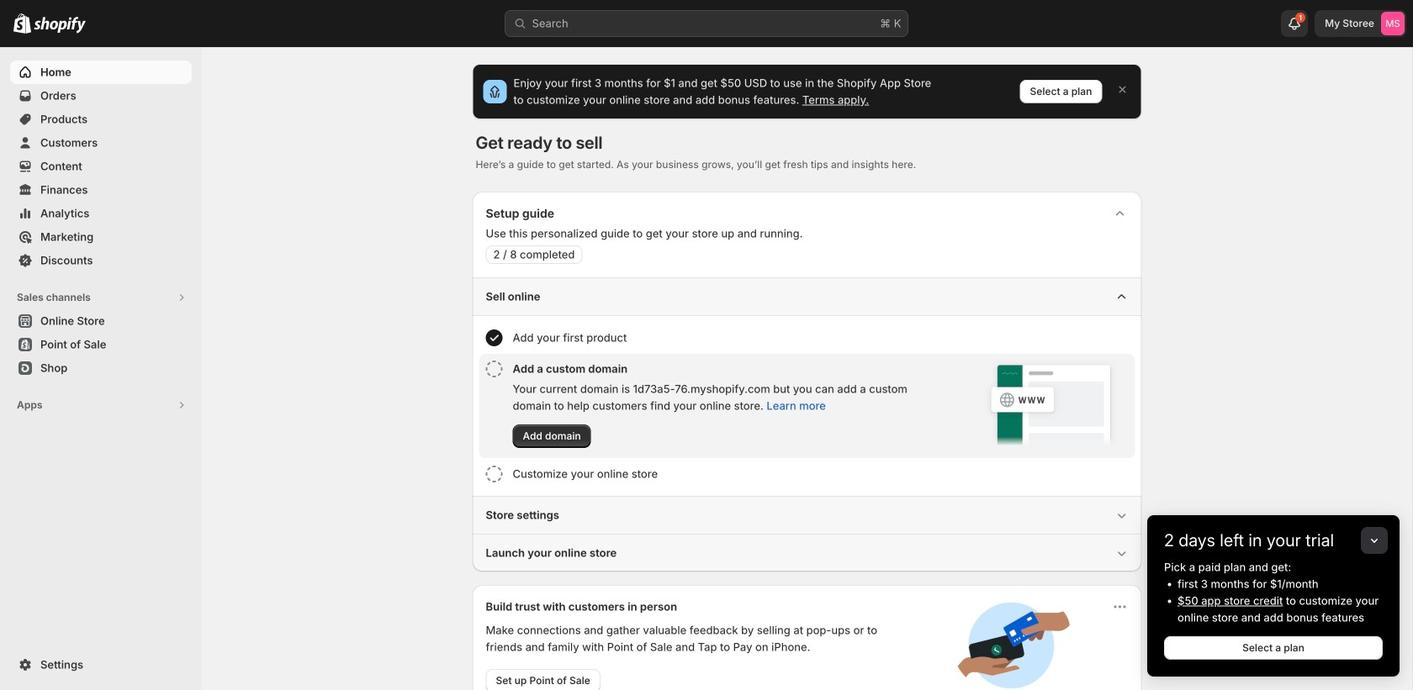 Task type: vqa. For each thing, say whether or not it's contained in the screenshot.
"remaining"
no



Task type: locate. For each thing, give the bounding box(es) containing it.
mark add a custom domain as done image
[[486, 361, 503, 378]]

add a custom domain group
[[479, 354, 1136, 459]]

sell online group
[[473, 278, 1143, 497]]

1 horizontal spatial shopify image
[[34, 17, 86, 33]]

shopify image
[[13, 13, 31, 33], [34, 17, 86, 33]]

customize your online store group
[[479, 460, 1136, 490]]

setup guide region
[[473, 192, 1143, 572]]



Task type: describe. For each thing, give the bounding box(es) containing it.
mark customize your online store as done image
[[486, 466, 503, 483]]

mark add your first product as not done image
[[486, 330, 503, 347]]

add your first product group
[[479, 323, 1136, 353]]

guide categories group
[[473, 278, 1143, 572]]

0 horizontal spatial shopify image
[[13, 13, 31, 33]]

my storee image
[[1382, 12, 1406, 35]]



